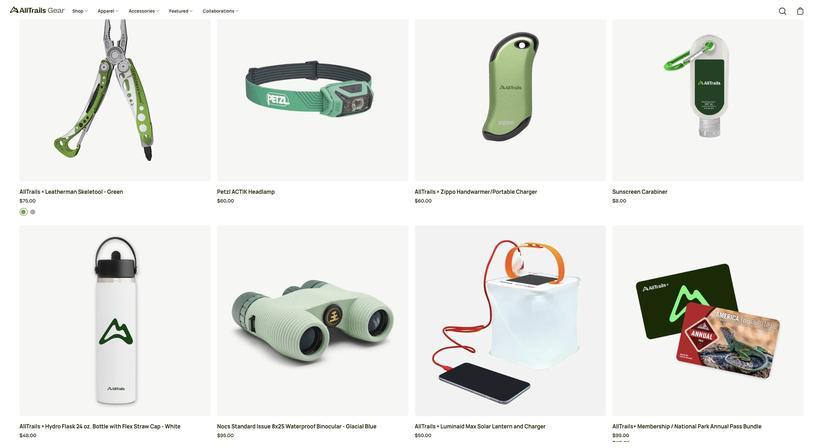 Task type: locate. For each thing, give the bounding box(es) containing it.
alltrails × luminaid max solar lantern and charger $50.00
[[415, 424, 546, 440]]

featured
[[169, 8, 189, 14]]

toggle plus image
[[115, 9, 119, 13], [189, 9, 193, 13]]

alltrails up the $50.00
[[415, 424, 436, 431]]

$95.00
[[217, 433, 234, 440]]

toggle plus image
[[84, 9, 88, 13], [156, 9, 160, 13], [235, 9, 239, 13]]

standard
[[232, 424, 256, 431]]

nocs standard issue 8x25 waterproof binocular - glacial blue link
[[217, 424, 409, 432]]

2 horizontal spatial -
[[343, 424, 345, 431]]

cap
[[150, 424, 161, 431]]

toggle plus image left accessories
[[115, 9, 119, 13]]

0 horizontal spatial -
[[104, 189, 106, 196]]

× left luminaid
[[437, 424, 440, 431]]

0 horizontal spatial $60.00
[[217, 198, 234, 205]]

alltrails for alltrails × leatherman skeletool - green
[[19, 189, 40, 196]]

stainless steel image
[[30, 210, 35, 215]]

$50.00
[[415, 433, 432, 440]]

oz.
[[84, 424, 92, 431]]

0 horizontal spatial toggle plus image
[[84, 9, 88, 13]]

toggle plus image for featured
[[189, 9, 193, 13]]

1 toggle plus image from the left
[[84, 9, 88, 13]]

toggle plus image inside featured link
[[189, 9, 193, 13]]

2 $60.00 from the left
[[415, 198, 432, 205]]

with
[[110, 424, 121, 431]]

alltrails × hydro flask 24 oz. bottle with flex straw cap - white $48.00
[[19, 424, 181, 440]]

max
[[466, 424, 477, 431]]

issue
[[257, 424, 271, 431]]

alltrails inside alltrails × leatherman skeletool - green $75.00
[[19, 189, 40, 196]]

1 $60.00 link from the left
[[217, 198, 409, 205]]

alltrails × leatherman skeletool - green link
[[19, 188, 211, 196]]

alltrails up $75.00
[[19, 189, 40, 196]]

- left glacial
[[343, 424, 345, 431]]

alltrails × hydro flask 24 oz. bottle with flex straw cap - white link
[[19, 424, 211, 432]]

glacial
[[346, 424, 364, 431]]

alltrails for alltrails × luminaid max solar lantern and charger
[[415, 424, 436, 431]]

toggle plus image inside shop link
[[84, 9, 88, 13]]

toggle plus image inside apparel 'link'
[[115, 9, 119, 13]]

accessories
[[129, 8, 156, 14]]

1 horizontal spatial toggle plus image
[[189, 9, 193, 13]]

$60.00 link for petzl actik headlamp
[[217, 198, 409, 205]]

shop link
[[68, 3, 93, 19]]

- left green
[[104, 189, 106, 196]]

alltrails inside the alltrails × hydro flask 24 oz. bottle with flex straw cap - white $48.00
[[19, 424, 40, 431]]

$60.00 link
[[217, 198, 409, 205], [415, 198, 606, 205]]

2 toggle plus image from the left
[[156, 9, 160, 13]]

solar
[[478, 424, 491, 431]]

1 vertical spatial charger
[[525, 424, 546, 431]]

sunscreen carabiner $8.00
[[613, 189, 668, 205]]

× inside alltrails × leatherman skeletool - green $75.00
[[41, 189, 44, 196]]

featured link
[[165, 3, 198, 19]]

× left leatherman
[[41, 189, 44, 196]]

park
[[698, 424, 710, 431]]

1 $60.00 from the left
[[217, 198, 234, 205]]

$48.00 link
[[19, 433, 211, 441]]

nocs standard issue 8x25 waterproof binocular - glacial blue $95.00
[[217, 424, 377, 440]]

hydro
[[45, 424, 61, 431]]

annual
[[711, 424, 729, 431]]

× left zippo
[[437, 189, 440, 196]]

toggle plus image left collaborations
[[189, 9, 193, 13]]

0 horizontal spatial toggle plus image
[[115, 9, 119, 13]]

blue
[[365, 424, 377, 431]]

collaborations
[[203, 8, 235, 14]]

-
[[104, 189, 106, 196], [162, 424, 164, 431], [343, 424, 345, 431]]

toggle plus image for accessories
[[156, 9, 160, 13]]

zippo
[[441, 189, 456, 196]]

green image
[[21, 210, 26, 215]]

1 horizontal spatial -
[[162, 424, 164, 431]]

bundle
[[744, 424, 762, 431]]

× inside alltrails × zippo handwarmer/portable charger $60.00
[[437, 189, 440, 196]]

alltrails+
[[613, 424, 637, 431]]

× for zippo
[[437, 189, 440, 196]]

alltrails left zippo
[[415, 189, 436, 196]]

petzl actik headlamp link
[[217, 188, 409, 196]]

handwarmer/portable
[[457, 189, 515, 196]]

$60.00 link down petzl actik headlamp link
[[217, 198, 409, 205]]

petzl
[[217, 189, 231, 196]]

2 $60.00 link from the left
[[415, 198, 606, 205]]

alltrails inside alltrails × zippo handwarmer/portable charger $60.00
[[415, 189, 436, 196]]

national
[[675, 424, 697, 431]]

$8.00 link
[[613, 198, 804, 205]]

toggle plus image for collaborations
[[235, 9, 239, 13]]

1 toggle plus image from the left
[[115, 9, 119, 13]]

alltrails+ membership / national park annual pass bundle link
[[613, 424, 804, 432]]

$99.00 link
[[613, 433, 804, 443]]

× inside alltrails × luminaid max solar lantern and charger $50.00
[[437, 424, 440, 431]]

alltrails up $48.00
[[19, 424, 40, 431]]

0 horizontal spatial $60.00 link
[[217, 198, 409, 205]]

charger
[[516, 189, 538, 196], [525, 424, 546, 431]]

1 horizontal spatial toggle plus image
[[156, 9, 160, 13]]

1 horizontal spatial $60.00
[[415, 198, 432, 205]]

$8.00
[[613, 198, 627, 205]]

2 toggle plus image from the left
[[189, 9, 193, 13]]

$60.00 link down alltrails × zippo handwarmer/portable charger link
[[415, 198, 606, 205]]

toggle plus image for apparel
[[115, 9, 119, 13]]

2 horizontal spatial toggle plus image
[[235, 9, 239, 13]]

0 vertical spatial charger
[[516, 189, 538, 196]]

× for hydro
[[41, 424, 44, 431]]

× inside the alltrails × hydro flask 24 oz. bottle with flex straw cap - white $48.00
[[41, 424, 44, 431]]

3 toggle plus image from the left
[[235, 9, 239, 13]]

toggle plus image inside accessories link
[[156, 9, 160, 13]]

×
[[41, 189, 44, 196], [437, 189, 440, 196], [41, 424, 44, 431], [437, 424, 440, 431]]

$99.00
[[613, 433, 630, 440]]

collaborations link
[[198, 3, 244, 19]]

1 horizontal spatial $60.00 link
[[415, 198, 606, 205]]

alltrails
[[19, 189, 40, 196], [415, 189, 436, 196], [19, 424, 40, 431], [415, 424, 436, 431]]

alltrails+ membership / national park annual pass bundle
[[613, 424, 762, 431]]

option group
[[20, 209, 211, 216]]

alltrails inside alltrails × luminaid max solar lantern and charger $50.00
[[415, 424, 436, 431]]

- right cap
[[162, 424, 164, 431]]

alltrails × zippo handwarmer/portable charger link
[[415, 188, 606, 196]]

nocs
[[217, 424, 231, 431]]

$60.00
[[217, 198, 234, 205], [415, 198, 432, 205]]

× left hydro
[[41, 424, 44, 431]]

toggle plus image inside collaborations link
[[235, 9, 239, 13]]

- inside nocs standard issue 8x25 waterproof binocular - glacial blue $95.00
[[343, 424, 345, 431]]

$60.00 link for alltrails × zippo handwarmer/portable charger
[[415, 198, 606, 205]]

charger inside alltrails × luminaid max solar lantern and charger $50.00
[[525, 424, 546, 431]]



Task type: describe. For each thing, give the bounding box(es) containing it.
binocular
[[317, 424, 342, 431]]

shop
[[72, 8, 84, 14]]

and
[[514, 424, 524, 431]]

× for luminaid
[[437, 424, 440, 431]]

waterproof
[[286, 424, 316, 431]]

$75.00
[[19, 198, 36, 205]]

petzl actik headlamp $60.00
[[217, 189, 275, 205]]

alltrails × luminaid max solar lantern and charger link
[[415, 424, 606, 432]]

Stainless Steel radio
[[29, 209, 37, 216]]

$48.00
[[19, 433, 36, 440]]

24
[[76, 424, 83, 431]]

toggle plus image for shop
[[84, 9, 88, 13]]

$60.00 inside petzl actik headlamp $60.00
[[217, 198, 234, 205]]

alltrails × zippo handwarmer/portable charger $60.00
[[415, 189, 538, 205]]

$95.00 link
[[217, 433, 409, 441]]

membership
[[638, 424, 671, 431]]

- inside alltrails × leatherman skeletool - green $75.00
[[104, 189, 106, 196]]

$75.00 link
[[19, 198, 211, 205]]

flex
[[122, 424, 133, 431]]

carabiner
[[642, 189, 668, 196]]

/
[[672, 424, 674, 431]]

flask
[[62, 424, 75, 431]]

8x25
[[272, 424, 285, 431]]

green
[[107, 189, 123, 196]]

Green radio
[[20, 209, 27, 216]]

luminaid
[[441, 424, 465, 431]]

apparel link
[[93, 3, 124, 19]]

actik
[[232, 189, 248, 196]]

lantern
[[493, 424, 513, 431]]

headlamp
[[249, 189, 275, 196]]

sunscreen carabiner link
[[613, 188, 804, 196]]

pass
[[731, 424, 743, 431]]

skeletool
[[78, 189, 103, 196]]

charger inside alltrails × zippo handwarmer/portable charger $60.00
[[516, 189, 538, 196]]

straw
[[134, 424, 149, 431]]

alltrails × leatherman skeletool - green $75.00
[[19, 189, 123, 205]]

- inside the alltrails × hydro flask 24 oz. bottle with flex straw cap - white $48.00
[[162, 424, 164, 431]]

leatherman
[[45, 189, 77, 196]]

alltrails for alltrails × zippo handwarmer/portable charger
[[415, 189, 436, 196]]

accessories link
[[124, 3, 165, 19]]

bottle
[[93, 424, 109, 431]]

$50.00 link
[[415, 433, 606, 441]]

white
[[165, 424, 181, 431]]

sunscreen
[[613, 189, 641, 196]]

alltrails for alltrails × hydro flask 24 oz. bottle with flex straw cap - white
[[19, 424, 40, 431]]

× for leatherman
[[41, 189, 44, 196]]

apparel
[[98, 8, 115, 14]]

$60.00 inside alltrails × zippo handwarmer/portable charger $60.00
[[415, 198, 432, 205]]



Task type: vqa. For each thing, say whether or not it's contained in the screenshot.
By
no



